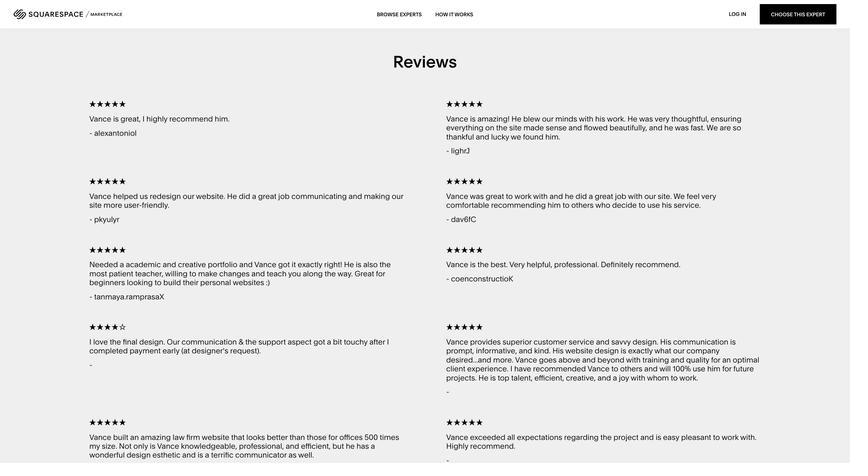Task type: describe. For each thing, give the bounding box(es) containing it.
our right making
[[392, 192, 404, 201]]

personal
[[200, 278, 231, 287]]

final
[[123, 338, 138, 347]]

my
[[89, 442, 100, 451]]

- alexantoniol
[[89, 129, 137, 138]]

- for lighrj
[[447, 147, 450, 156]]

law
[[173, 433, 185, 442]]

job inside the vance was great to work with and he did a great job with our site.  we feel very comfortable recommending him to others who decide to use his service.
[[616, 192, 627, 201]]

ensuring
[[711, 114, 742, 124]]

and inside vance helped us redesign our website. he did a great job communicating and making our site more user-friendly.
[[349, 192, 362, 201]]

i love the final design. our communication & the support aspect got a bit touchy after i completed payment early (at designer's request).
[[89, 338, 389, 356]]

(at
[[182, 347, 190, 356]]

communicator
[[236, 451, 287, 460]]

efficient, inside vance built an amazing law firm website that looks better than those for offices 500 times my size. not only is vance knowledgeable, professional, and efficient, but he has a wonderful design esthetic and is a terrific communicator as well.
[[301, 442, 331, 451]]

he inside vance built an amazing law firm website that looks better than those for offices 500 times my size. not only is vance knowledgeable, professional, and efficient, but he has a wonderful design esthetic and is a terrific communicator as well.
[[346, 442, 355, 451]]

a inside the vance was great to work with and he did a great job with our site.  we feel very comfortable recommending him to others who decide to use his service.
[[589, 192, 594, 201]]

goes
[[540, 356, 557, 365]]

those
[[307, 433, 327, 442]]

communicating
[[292, 192, 347, 201]]

needed
[[89, 260, 118, 269]]

it
[[450, 11, 454, 17]]

a inside vance provides superior customer service and savvy design. his communication is prompt, informative, and kind. his website design is exactly what our company desired...and more. vance goes above and beyond with training and quality for an optimal client experience. i have recommended vance to others and will 100% use him for future projects. he is top talent, efficient, creative, and a joy with whom to work.
[[614, 374, 618, 383]]

talent,
[[512, 374, 533, 383]]

the left final
[[110, 338, 121, 347]]

site inside vance helped us redesign our website. he did a great job communicating and making our site more user-friendly.
[[89, 201, 102, 210]]

&
[[239, 338, 244, 347]]

helpful,
[[527, 260, 553, 269]]

vance inside needed a academic and creative portfolio and vance got it exactly right! he is also the most patient teacher, willing to make changes and teach you along the way. great for beginners looking to build their personal websites :)
[[255, 260, 277, 269]]

it
[[292, 260, 296, 269]]

vance is great, i highly recommend him.
[[89, 114, 230, 124]]

friendly.
[[142, 201, 170, 210]]

him inside the vance was great to work with and he did a great job with our site.  we feel very comfortable recommending him to others who decide to use his service.
[[548, 201, 561, 210]]

work. inside vance is amazing!  he blew our minds with his work.  he was very thoughtful, ensuring everything on the site made sense and flowed beautifully, and he was fast.  we are so thankful and lucky we found him.
[[608, 114, 626, 124]]

has
[[357, 442, 369, 451]]

our inside the vance was great to work with and he did a great job with our site.  we feel very comfortable recommending him to others who decide to use his service.
[[645, 192, 657, 201]]

exactly inside needed a academic and creative portfolio and vance got it exactly right! he is also the most patient teacher, willing to make changes and teach you along the way. great for beginners looking to build their personal websites :)
[[298, 260, 323, 269]]

i right the after at bottom
[[387, 338, 389, 347]]

provides
[[471, 338, 501, 347]]

training
[[643, 356, 670, 365]]

helped
[[113, 192, 138, 201]]

- lighrj
[[447, 147, 470, 156]]

regarding
[[565, 433, 599, 442]]

for inside vance built an amazing law firm website that looks better than those for offices 500 times my size. not only is vance knowledgeable, professional, and efficient, but he has a wonderful design esthetic and is a terrific communicator as well.
[[329, 433, 338, 442]]

best.
[[491, 260, 508, 269]]

alexantoniol
[[94, 129, 137, 138]]

vance inside the vance was great to work with and he did a great job with our site.  we feel very comfortable recommending him to others who decide to use his service.
[[447, 192, 469, 201]]

choose this expert
[[772, 11, 826, 17]]

on
[[486, 123, 495, 133]]

and inside vance exceeded all expectations regarding the project and is easy pleasant to work with. highly recommend.
[[641, 433, 655, 442]]

design inside vance provides superior customer service and savvy design. his communication is prompt, informative, and kind. his website design is exactly what our company desired...and more. vance goes above and beyond with training and quality for an optimal client experience. i have recommended vance to others and will 100% use him for future projects. he is top talent, efficient, creative, and a joy with whom to work.
[[595, 347, 620, 356]]

vance up the wonderful
[[89, 433, 111, 442]]

love
[[93, 338, 108, 347]]

- tanmaya.ramprasax
[[89, 292, 164, 302]]

1 horizontal spatial his
[[661, 338, 672, 347]]

design. inside vance provides superior customer service and savvy design. his communication is prompt, informative, and kind. his website design is exactly what our company desired...and more. vance goes above and beyond with training and quality for an optimal client experience. i have recommended vance to others and will 100% use him for future projects. he is top talent, efficient, creative, and a joy with whom to work.
[[633, 338, 659, 347]]

- for dav6fc
[[447, 215, 450, 224]]

a inside i love the final design. our communication & the support aspect got a bit touchy after i completed payment early (at designer's request).
[[327, 338, 332, 347]]

empty star image
[[119, 324, 126, 331]]

site.
[[658, 192, 673, 201]]

changes
[[219, 269, 250, 278]]

a inside vance helped us redesign our website. he did a great job communicating and making our site more user-friendly.
[[252, 192, 257, 201]]

- for pkyulyr
[[89, 215, 92, 224]]

teach
[[267, 269, 287, 278]]

after
[[370, 338, 386, 347]]

thoughtful,
[[672, 114, 710, 124]]

as
[[289, 451, 297, 460]]

did inside vance helped us redesign our website. he did a great job communicating and making our site more user-friendly.
[[239, 192, 250, 201]]

designer's
[[192, 347, 229, 356]]

project
[[614, 433, 639, 442]]

is inside needed a academic and creative portfolio and vance got it exactly right! he is also the most patient teacher, willing to make changes and teach you along the way. great for beginners looking to build their personal websites :)
[[356, 260, 362, 269]]

2 great from the left
[[486, 192, 505, 201]]

beyond
[[598, 356, 625, 365]]

size.
[[102, 442, 117, 451]]

- coenconstructiok
[[447, 274, 514, 284]]

savvy
[[612, 338, 631, 347]]

very inside the vance was great to work with and he did a great job with our site.  we feel very comfortable recommending him to others who decide to use his service.
[[702, 192, 717, 201]]

that
[[231, 433, 245, 442]]

tanmaya.ramprasax
[[94, 292, 164, 302]]

top
[[498, 374, 510, 383]]

looks
[[247, 433, 265, 442]]

bit
[[333, 338, 342, 347]]

portfolio
[[208, 260, 238, 269]]

only
[[134, 442, 148, 451]]

is up joy
[[621, 347, 627, 356]]

the up coenconstructiok
[[478, 260, 489, 269]]

vance up desired...and
[[447, 338, 469, 347]]

projects.
[[447, 374, 477, 383]]

touchy
[[344, 338, 368, 347]]

redesign
[[150, 192, 181, 201]]

vance exceeded all expectations regarding the project and is easy pleasant to work with. highly recommend.
[[447, 433, 757, 451]]

recommended
[[534, 365, 587, 374]]

pleasant
[[682, 433, 712, 442]]

how
[[436, 11, 449, 17]]

company
[[687, 347, 720, 356]]

superior
[[503, 338, 532, 347]]

experience.
[[468, 365, 509, 374]]

he inside vance helped us redesign our website. he did a great job communicating and making our site more user-friendly.
[[227, 192, 237, 201]]

also
[[364, 260, 378, 269]]

choose this expert link
[[761, 4, 837, 24]]

for inside needed a academic and creative portfolio and vance got it exactly right! he is also the most patient teacher, willing to make changes and teach you along the way. great for beginners looking to build their personal websites :)
[[376, 269, 386, 278]]

whom
[[648, 374, 670, 383]]

is up alexantoniol
[[113, 114, 119, 124]]

amazing!
[[478, 114, 510, 124]]

browse
[[377, 11, 399, 17]]

beautifully,
[[610, 123, 648, 133]]

he inside needed a academic and creative portfolio and vance got it exactly right! he is also the most patient teacher, willing to make changes and teach you along the way. great for beginners looking to build their personal websites :)
[[344, 260, 354, 269]]

experts
[[400, 11, 422, 17]]

1 horizontal spatial was
[[640, 114, 654, 124]]

with inside vance is amazing!  he blew our minds with his work.  he was very thoughtful, ensuring everything on the site made sense and flowed beautifully, and he was fast.  we are so thankful and lucky we found him.
[[579, 114, 594, 124]]

vance was great to work with and he did a great job with our site.  we feel very comfortable recommending him to others who decide to use his service.
[[447, 192, 717, 210]]

vance provides superior customer service and savvy design. his communication is prompt, informative, and kind. his website design is exactly what our company desired...and more. vance goes above and beyond with training and quality for an optimal client experience. i have recommended vance to others and will 100% use him for future projects. he is top talent, efficient, creative, and a joy with whom to work.
[[447, 338, 760, 383]]

needed a academic and creative portfolio and vance got it exactly right! he is also the most patient teacher, willing to make changes and teach you along the way. great for beginners looking to build their personal websites :)
[[89, 260, 391, 287]]

vance inside vance helped us redesign our website. he did a great job communicating and making our site more user-friendly.
[[89, 192, 111, 201]]

squarespace marketplace image
[[14, 9, 122, 19]]

more.
[[494, 356, 514, 365]]

coenconstructiok
[[452, 274, 514, 284]]

the inside vance exceeded all expectations regarding the project and is easy pleasant to work with. highly recommend.
[[601, 433, 612, 442]]

:)
[[266, 278, 270, 287]]

browse experts link
[[377, 4, 422, 24]]

1 horizontal spatial recommend.
[[636, 260, 681, 269]]

- pkyulyr
[[89, 215, 120, 224]]

and inside the vance was great to work with and he did a great job with our site.  we feel very comfortable recommending him to others who decide to use his service.
[[550, 192, 564, 201]]



Task type: vqa. For each thing, say whether or not it's contained in the screenshot.
Weddings option
no



Task type: locate. For each thing, give the bounding box(es) containing it.
2 horizontal spatial great
[[595, 192, 614, 201]]

support
[[259, 338, 286, 347]]

website inside vance built an amazing law firm website that looks better than those for offices 500 times my size. not only is vance knowledgeable, professional, and efficient, but he has a wonderful design esthetic and is a terrific communicator as well.
[[202, 433, 230, 442]]

1 horizontal spatial job
[[616, 192, 627, 201]]

0 vertical spatial very
[[655, 114, 670, 124]]

thankful
[[447, 132, 475, 142]]

our right 'blew'
[[543, 114, 554, 124]]

0 vertical spatial an
[[723, 356, 732, 365]]

our
[[167, 338, 180, 347]]

site right lucky
[[510, 123, 522, 133]]

0 horizontal spatial design.
[[139, 338, 165, 347]]

1 horizontal spatial site
[[510, 123, 522, 133]]

vance up :)
[[255, 260, 277, 269]]

we left feel
[[674, 192, 686, 201]]

0 horizontal spatial his
[[596, 114, 606, 124]]

got inside needed a academic and creative portfolio and vance got it exactly right! he is also the most patient teacher, willing to make changes and teach you along the way. great for beginners looking to build their personal websites :)
[[278, 260, 290, 269]]

academic
[[126, 260, 161, 269]]

build
[[164, 278, 181, 287]]

i right great,
[[143, 114, 145, 124]]

2 did from the left
[[576, 192, 588, 201]]

0 horizontal spatial he
[[346, 442, 355, 451]]

1 horizontal spatial communication
[[674, 338, 729, 347]]

blew
[[524, 114, 541, 124]]

2 design. from the left
[[633, 338, 659, 347]]

1 horizontal spatial great
[[486, 192, 505, 201]]

a
[[252, 192, 257, 201], [589, 192, 594, 201], [120, 260, 124, 269], [327, 338, 332, 347], [614, 374, 618, 383], [371, 442, 375, 451], [205, 451, 209, 460]]

1 vertical spatial site
[[89, 201, 102, 210]]

1 horizontal spatial him
[[708, 365, 721, 374]]

him. right found
[[546, 132, 561, 142]]

joy
[[620, 374, 630, 383]]

- for coenconstructiok
[[447, 274, 450, 284]]

site up - pkyulyr
[[89, 201, 102, 210]]

1 horizontal spatial design
[[595, 347, 620, 356]]

wonderful
[[89, 451, 125, 460]]

great inside vance helped us redesign our website. he did a great job communicating and making our site more user-friendly.
[[258, 192, 277, 201]]

0 horizontal spatial design
[[127, 451, 151, 460]]

his left the beautifully,
[[596, 114, 606, 124]]

1 vertical spatial an
[[130, 433, 139, 442]]

communication inside i love the final design. our communication & the support aspect got a bit touchy after i completed payment early (at designer's request).
[[182, 338, 237, 347]]

vance is the best. very helpful, professional. definitely recommend.
[[447, 260, 681, 269]]

quality
[[687, 356, 710, 365]]

website up recommended
[[566, 347, 594, 356]]

very
[[510, 260, 525, 269]]

did inside the vance was great to work with and he did a great job with our site.  we feel very comfortable recommending him to others who decide to use his service.
[[576, 192, 588, 201]]

1 communication from the left
[[182, 338, 237, 347]]

lighrj
[[452, 147, 470, 156]]

website inside vance provides superior customer service and savvy design. his communication is prompt, informative, and kind. his website design is exactly what our company desired...and more. vance goes above and beyond with training and quality for an optimal client experience. i have recommended vance to others and will 100% use him for future projects. he is top talent, efficient, creative, and a joy with whom to work.
[[566, 347, 594, 356]]

0 horizontal spatial work
[[515, 192, 532, 201]]

-
[[89, 129, 92, 138], [447, 147, 450, 156], [89, 215, 92, 224], [447, 215, 450, 224], [447, 274, 450, 284], [89, 292, 92, 302], [89, 361, 92, 370], [447, 388, 450, 397]]

the left project
[[601, 433, 612, 442]]

to inside vance exceeded all expectations regarding the project and is easy pleasant to work with. highly recommend.
[[714, 433, 721, 442]]

1 vertical spatial him.
[[546, 132, 561, 142]]

exactly left what on the bottom right of the page
[[629, 347, 653, 356]]

is left top on the bottom
[[491, 374, 496, 383]]

design down the amazing in the left of the page
[[127, 451, 151, 460]]

0 vertical spatial we
[[707, 123, 719, 133]]

1 vertical spatial recommend.
[[471, 442, 516, 451]]

0 horizontal spatial his
[[553, 347, 564, 356]]

1 vertical spatial very
[[702, 192, 717, 201]]

1 horizontal spatial we
[[707, 123, 719, 133]]

vance left exceeded
[[447, 433, 469, 442]]

i
[[143, 114, 145, 124], [89, 338, 91, 347], [387, 338, 389, 347], [511, 365, 513, 374]]

1 horizontal spatial exactly
[[629, 347, 653, 356]]

him.
[[215, 114, 230, 124], [546, 132, 561, 142]]

communication left '&'
[[182, 338, 237, 347]]

did right website.
[[239, 192, 250, 201]]

2 communication from the left
[[674, 338, 729, 347]]

design right the "service"
[[595, 347, 620, 356]]

him
[[548, 201, 561, 210], [708, 365, 721, 374]]

right!
[[324, 260, 343, 269]]

this
[[795, 11, 806, 17]]

0 horizontal spatial we
[[674, 192, 686, 201]]

i left have
[[511, 365, 513, 374]]

0 vertical spatial design
[[595, 347, 620, 356]]

in
[[742, 11, 747, 17]]

1 horizontal spatial work.
[[680, 374, 699, 383]]

0 horizontal spatial did
[[239, 192, 250, 201]]

him. inside vance is amazing!  he blew our minds with his work.  he was very thoughtful, ensuring everything on the site made sense and flowed beautifully, and he was fast.  we are so thankful and lucky we found him.
[[546, 132, 561, 142]]

is inside vance is amazing!  he blew our minds with his work.  he was very thoughtful, ensuring everything on the site made sense and flowed beautifully, and he was fast.  we are so thankful and lucky we found him.
[[471, 114, 476, 124]]

times
[[380, 433, 400, 442]]

- for tanmaya.ramprasax
[[89, 292, 92, 302]]

will
[[660, 365, 672, 374]]

his inside vance is amazing!  he blew our minds with his work.  he was very thoughtful, ensuring everything on the site made sense and flowed beautifully, and he was fast.  we are so thankful and lucky we found him.
[[596, 114, 606, 124]]

well.
[[299, 451, 314, 460]]

the right on
[[497, 123, 508, 133]]

efficient, inside vance provides superior customer service and savvy design. his communication is prompt, informative, and kind. his website design is exactly what our company desired...and more. vance goes above and beyond with training and quality for an optimal client experience. i have recommended vance to others and will 100% use him for future projects. he is top talent, efficient, creative, and a joy with whom to work.
[[535, 374, 565, 383]]

our inside vance is amazing!  he blew our minds with his work.  he was very thoughtful, ensuring everything on the site made sense and flowed beautifully, and he was fast.  we are so thankful and lucky we found him.
[[543, 114, 554, 124]]

is down firm
[[198, 451, 203, 460]]

1 did from the left
[[239, 192, 250, 201]]

got inside i love the final design. our communication & the support aspect got a bit touchy after i completed payment early (at designer's request).
[[314, 338, 326, 347]]

service
[[569, 338, 595, 347]]

others inside the vance was great to work with and he did a great job with our site.  we feel very comfortable recommending him to others who decide to use his service.
[[572, 201, 594, 210]]

1 job from the left
[[279, 192, 290, 201]]

user-
[[124, 201, 142, 210]]

1 horizontal spatial got
[[314, 338, 326, 347]]

0 vertical spatial exactly
[[298, 260, 323, 269]]

esthetic
[[153, 451, 181, 460]]

use inside vance provides superior customer service and savvy design. his communication is prompt, informative, and kind. his website design is exactly what our company desired...and more. vance goes above and beyond with training and quality for an optimal client experience. i have recommended vance to others and will 100% use him for future projects. he is top talent, efficient, creative, and a joy with whom to work.
[[694, 365, 706, 374]]

design
[[595, 347, 620, 356], [127, 451, 151, 460]]

better
[[267, 433, 288, 442]]

is right only
[[150, 442, 156, 451]]

0 vertical spatial efficient,
[[535, 374, 565, 383]]

0 horizontal spatial work.
[[608, 114, 626, 124]]

professional.
[[555, 260, 600, 269]]

but
[[333, 442, 344, 451]]

0 vertical spatial him
[[548, 201, 561, 210]]

prompt,
[[447, 347, 475, 356]]

1 horizontal spatial website
[[566, 347, 594, 356]]

beginners
[[89, 278, 125, 287]]

1 horizontal spatial did
[[576, 192, 588, 201]]

an right built
[[130, 433, 139, 442]]

0 horizontal spatial exactly
[[298, 260, 323, 269]]

all
[[508, 433, 516, 442]]

use inside the vance was great to work with and he did a great job with our site.  we feel very comfortable recommending him to others who decide to use his service.
[[648, 201, 661, 210]]

payment
[[130, 347, 161, 356]]

design. left our
[[139, 338, 165, 347]]

customer
[[534, 338, 568, 347]]

0 horizontal spatial use
[[648, 201, 661, 210]]

an
[[723, 356, 732, 365], [130, 433, 139, 442]]

1 vertical spatial use
[[694, 365, 706, 374]]

website up terrific
[[202, 433, 230, 442]]

0 vertical spatial recommend.
[[636, 260, 681, 269]]

works
[[455, 11, 474, 17]]

0 vertical spatial others
[[572, 201, 594, 210]]

0 horizontal spatial others
[[572, 201, 594, 210]]

his inside the vance was great to work with and he did a great job with our site.  we feel very comfortable recommending him to others who decide to use his service.
[[663, 201, 673, 210]]

design inside vance built an amazing law firm website that looks better than those for offices 500 times my size. not only is vance knowledgeable, professional, and efficient, but he has a wonderful design esthetic and is a terrific communicator as well.
[[127, 451, 151, 460]]

him inside vance provides superior customer service and savvy design. his communication is prompt, informative, and kind. his website design is exactly what our company desired...and more. vance goes above and beyond with training and quality for an optimal client experience. i have recommended vance to others and will 100% use him for future projects. he is top talent, efficient, creative, and a joy with whom to work.
[[708, 365, 721, 374]]

vance up "thankful"
[[447, 114, 469, 124]]

the inside vance is amazing!  he blew our minds with his work.  he was very thoughtful, ensuring everything on the site made sense and flowed beautifully, and he was fast.  we are so thankful and lucky we found him.
[[497, 123, 508, 133]]

0 vertical spatial use
[[648, 201, 661, 210]]

0 horizontal spatial site
[[89, 201, 102, 210]]

0 horizontal spatial recommend.
[[471, 442, 516, 451]]

2 horizontal spatial he
[[665, 123, 674, 133]]

vance is amazing!  he blew our minds with his work.  he was very thoughtful, ensuring everything on the site made sense and flowed beautifully, and he was fast.  we are so thankful and lucky we found him.
[[447, 114, 742, 142]]

others left training
[[621, 365, 643, 374]]

1 vertical spatial website
[[202, 433, 230, 442]]

1 vertical spatial him
[[708, 365, 721, 374]]

website
[[566, 347, 594, 356], [202, 433, 230, 442]]

1 great from the left
[[258, 192, 277, 201]]

0 horizontal spatial job
[[279, 192, 290, 201]]

0 horizontal spatial communication
[[182, 338, 237, 347]]

recommend. inside vance exceeded all expectations regarding the project and is easy pleasant to work with. highly recommend.
[[471, 442, 516, 451]]

1 vertical spatial work.
[[680, 374, 699, 383]]

firm
[[187, 433, 200, 442]]

decide
[[613, 201, 637, 210]]

communication up the quality
[[674, 338, 729, 347]]

1 horizontal spatial efficient,
[[535, 374, 565, 383]]

0 horizontal spatial very
[[655, 114, 670, 124]]

is up optimal
[[731, 338, 737, 347]]

built
[[113, 433, 128, 442]]

1 vertical spatial work
[[722, 433, 739, 442]]

is left easy
[[656, 433, 662, 442]]

was inside the vance was great to work with and he did a great job with our site.  we feel very comfortable recommending him to others who decide to use his service.
[[470, 192, 484, 201]]

2 vertical spatial he
[[346, 442, 355, 451]]

site inside vance is amazing!  he blew our minds with his work.  he was very thoughtful, ensuring everything on the site made sense and flowed beautifully, and he was fast.  we are so thankful and lucky we found him.
[[510, 123, 522, 133]]

0 vertical spatial got
[[278, 260, 290, 269]]

what
[[655, 347, 672, 356]]

work inside the vance was great to work with and he did a great job with our site.  we feel very comfortable recommending him to others who decide to use his service.
[[515, 192, 532, 201]]

our left website.
[[183, 192, 195, 201]]

we left are
[[707, 123, 719, 133]]

vance left joy
[[588, 365, 610, 374]]

others inside vance provides superior customer service and savvy design. his communication is prompt, informative, and kind. his website design is exactly what our company desired...and more. vance goes above and beyond with training and quality for an optimal client experience. i have recommended vance to others and will 100% use him for future projects. he is top talent, efficient, creative, and a joy with whom to work.
[[621, 365, 643, 374]]

more
[[104, 201, 122, 210]]

very inside vance is amazing!  he blew our minds with his work.  he was very thoughtful, ensuring everything on the site made sense and flowed beautifully, and he was fast.  we are so thankful and lucky we found him.
[[655, 114, 670, 124]]

1 vertical spatial his
[[663, 201, 673, 210]]

completed
[[89, 347, 128, 356]]

exactly inside vance provides superior customer service and savvy design. his communication is prompt, informative, and kind. his website design is exactly what our company desired...and more. vance goes above and beyond with training and quality for an optimal client experience. i have recommended vance to others and will 100% use him for future projects. he is top talent, efficient, creative, and a joy with whom to work.
[[629, 347, 653, 356]]

for right those
[[329, 433, 338, 442]]

full star image
[[97, 101, 104, 107], [447, 101, 453, 107], [462, 101, 468, 107], [469, 101, 476, 107], [477, 101, 483, 107], [104, 178, 111, 185], [112, 178, 119, 185], [447, 178, 453, 185], [454, 178, 461, 185], [477, 178, 483, 185], [97, 246, 104, 253], [104, 246, 111, 253], [112, 246, 119, 253], [469, 246, 476, 253], [477, 246, 483, 253], [89, 324, 96, 331], [97, 324, 104, 331], [104, 324, 111, 331], [112, 324, 119, 331], [447, 324, 453, 331], [462, 324, 468, 331], [477, 324, 483, 331], [89, 419, 96, 426], [104, 419, 111, 426], [112, 419, 119, 426], [119, 419, 126, 426], [447, 419, 453, 426], [462, 419, 468, 426], [469, 419, 476, 426], [477, 419, 483, 426]]

found
[[524, 132, 544, 142]]

is up - coenconstructiok
[[471, 260, 476, 269]]

way.
[[338, 269, 353, 278]]

work. inside vance provides superior customer service and savvy design. his communication is prompt, informative, and kind. his website design is exactly what our company desired...and more. vance goes above and beyond with training and quality for an optimal client experience. i have recommended vance to others and will 100% use him for future projects. he is top talent, efficient, creative, and a joy with whom to work.
[[680, 374, 699, 383]]

1 vertical spatial efficient,
[[301, 442, 331, 451]]

efficient, down goes
[[535, 374, 565, 383]]

efficient, left but
[[301, 442, 331, 451]]

is inside vance exceeded all expectations regarding the project and is easy pleasant to work with. highly recommend.
[[656, 433, 662, 442]]

vance up - dav6fc
[[447, 192, 469, 201]]

3 great from the left
[[595, 192, 614, 201]]

0 horizontal spatial efficient,
[[301, 442, 331, 451]]

vance up - coenconstructiok
[[447, 260, 469, 269]]

1 vertical spatial design
[[127, 451, 151, 460]]

- for alexantoniol
[[89, 129, 92, 138]]

1 vertical spatial others
[[621, 365, 643, 374]]

job
[[279, 192, 290, 201], [616, 192, 627, 201]]

he inside vance provides superior customer service and savvy design. his communication is prompt, informative, and kind. his website design is exactly what our company desired...and more. vance goes above and beyond with training and quality for an optimal client experience. i have recommended vance to others and will 100% use him for future projects. he is top talent, efficient, creative, and a joy with whom to work.
[[479, 374, 489, 383]]

- dav6fc
[[447, 215, 477, 224]]

most
[[89, 269, 107, 278]]

our inside vance provides superior customer service and savvy design. his communication is prompt, informative, and kind. his website design is exactly what our company desired...and more. vance goes above and beyond with training and quality for an optimal client experience. i have recommended vance to others and will 100% use him for future projects. he is top talent, efficient, creative, and a joy with whom to work.
[[674, 347, 685, 356]]

his up training
[[661, 338, 672, 347]]

highly
[[447, 442, 469, 451]]

patient
[[109, 269, 133, 278]]

0 horizontal spatial great
[[258, 192, 277, 201]]

1 horizontal spatial design.
[[633, 338, 659, 347]]

1 horizontal spatial very
[[702, 192, 717, 201]]

very right feel
[[702, 192, 717, 201]]

1 horizontal spatial he
[[565, 192, 574, 201]]

use right decide
[[648, 201, 661, 210]]

very left thoughtful,
[[655, 114, 670, 124]]

our right what on the bottom right of the page
[[674, 347, 685, 356]]

he inside vance is amazing!  he blew our minds with his work.  he was very thoughtful, ensuring everything on the site made sense and flowed beautifully, and he was fast.  we are so thankful and lucky we found him.
[[665, 123, 674, 133]]

vance inside vance is amazing!  he blew our minds with his work.  he was very thoughtful, ensuring everything on the site made sense and flowed beautifully, and he was fast.  we are so thankful and lucky we found him.
[[447, 114, 469, 124]]

teacher,
[[135, 269, 164, 278]]

exactly right it at the left of the page
[[298, 260, 323, 269]]

1 design. from the left
[[139, 338, 165, 347]]

design. up training
[[633, 338, 659, 347]]

0 horizontal spatial got
[[278, 260, 290, 269]]

is left also
[[356, 260, 362, 269]]

did left who
[[576, 192, 588, 201]]

is
[[113, 114, 119, 124], [471, 114, 476, 124], [356, 260, 362, 269], [471, 260, 476, 269], [731, 338, 737, 347], [621, 347, 627, 356], [491, 374, 496, 383], [656, 433, 662, 442], [150, 442, 156, 451], [198, 451, 203, 460]]

i inside vance provides superior customer service and savvy design. his communication is prompt, informative, and kind. his website design is exactly what our company desired...and more. vance goes above and beyond with training and quality for an optimal client experience. i have recommended vance to others and will 100% use him for future projects. he is top talent, efficient, creative, and a joy with whom to work.
[[511, 365, 513, 374]]

full star image
[[89, 101, 96, 107], [104, 101, 111, 107], [112, 101, 119, 107], [119, 101, 126, 107], [454, 101, 461, 107], [89, 178, 96, 185], [97, 178, 104, 185], [119, 178, 126, 185], [462, 178, 468, 185], [469, 178, 476, 185], [89, 246, 96, 253], [119, 246, 126, 253], [447, 246, 453, 253], [454, 246, 461, 253], [462, 246, 468, 253], [454, 324, 461, 331], [469, 324, 476, 331], [97, 419, 104, 426], [454, 419, 461, 426]]

1 vertical spatial he
[[565, 192, 574, 201]]

knowledgeable,
[[181, 442, 237, 451]]

1 horizontal spatial him.
[[546, 132, 561, 142]]

vance left firm
[[157, 442, 179, 451]]

vance up - pkyulyr
[[89, 192, 111, 201]]

is left on
[[471, 114, 476, 124]]

great
[[355, 269, 375, 278]]

the right also
[[380, 260, 391, 269]]

for right the quality
[[712, 356, 721, 365]]

for left future
[[723, 365, 732, 374]]

vance inside vance exceeded all expectations regarding the project and is easy pleasant to work with. highly recommend.
[[447, 433, 469, 442]]

for right the great
[[376, 269, 386, 278]]

to
[[506, 192, 513, 201], [563, 201, 570, 210], [639, 201, 646, 210], [190, 269, 196, 278], [155, 278, 162, 287], [612, 365, 619, 374], [672, 374, 678, 383], [714, 433, 721, 442]]

recommend
[[169, 114, 213, 124]]

1 vertical spatial got
[[314, 338, 326, 347]]

0 horizontal spatial was
[[470, 192, 484, 201]]

0 horizontal spatial him
[[548, 201, 561, 210]]

him. right the recommend
[[215, 114, 230, 124]]

0 vertical spatial work
[[515, 192, 532, 201]]

0 vertical spatial his
[[596, 114, 606, 124]]

got left it at the left of the page
[[278, 260, 290, 269]]

1 horizontal spatial an
[[723, 356, 732, 365]]

we inside vance is amazing!  he blew our minds with his work.  he was very thoughtful, ensuring everything on the site made sense and flowed beautifully, and he was fast.  we are so thankful and lucky we found him.
[[707, 123, 719, 133]]

his left the service.
[[663, 201, 673, 210]]

communication inside vance provides superior customer service and savvy design. his communication is prompt, informative, and kind. his website design is exactly what our company desired...and more. vance goes above and beyond with training and quality for an optimal client experience. i have recommended vance to others and will 100% use him for future projects. he is top talent, efficient, creative, and a joy with whom to work.
[[674, 338, 729, 347]]

2 job from the left
[[616, 192, 627, 201]]

not
[[119, 442, 132, 451]]

easy
[[664, 433, 680, 442]]

1 horizontal spatial his
[[663, 201, 673, 210]]

the left way.
[[325, 269, 336, 278]]

their
[[183, 278, 199, 287]]

comfortable
[[447, 201, 490, 210]]

0 vertical spatial website
[[566, 347, 594, 356]]

an inside vance provides superior customer service and savvy design. his communication is prompt, informative, and kind. his website design is exactly what our company desired...and more. vance goes above and beyond with training and quality for an optimal client experience. i have recommended vance to others and will 100% use him for future projects. he is top talent, efficient, creative, and a joy with whom to work.
[[723, 356, 732, 365]]

recommending
[[492, 201, 546, 210]]

how it works link
[[436, 4, 474, 24]]

vance up - alexantoniol
[[89, 114, 111, 124]]

got left bit
[[314, 338, 326, 347]]

choose
[[772, 11, 794, 17]]

1 horizontal spatial use
[[694, 365, 706, 374]]

vance up talent,
[[516, 356, 538, 365]]

design. inside i love the final design. our communication & the support aspect got a bit touchy after i completed payment early (at designer's request).
[[139, 338, 165, 347]]

us
[[140, 192, 148, 201]]

his right kind.
[[553, 347, 564, 356]]

great,
[[121, 114, 141, 124]]

0 horizontal spatial website
[[202, 433, 230, 442]]

i left love
[[89, 338, 91, 347]]

a inside needed a academic and creative portfolio and vance got it exactly right! he is also the most patient teacher, willing to make changes and teach you along the way. great for beginners looking to build their personal websites :)
[[120, 260, 124, 269]]

who
[[596, 201, 611, 210]]

use right 100% on the right bottom of the page
[[694, 365, 706, 374]]

an left future
[[723, 356, 732, 365]]

everything
[[447, 123, 484, 133]]

0 horizontal spatial him.
[[215, 114, 230, 124]]

0 vertical spatial he
[[665, 123, 674, 133]]

1 vertical spatial we
[[674, 192, 686, 201]]

0 horizontal spatial an
[[130, 433, 139, 442]]

offices
[[340, 433, 363, 442]]

1 horizontal spatial others
[[621, 365, 643, 374]]

0 vertical spatial site
[[510, 123, 522, 133]]

0 vertical spatial him.
[[215, 114, 230, 124]]

others
[[572, 201, 594, 210], [621, 365, 643, 374]]

1 vertical spatial exactly
[[629, 347, 653, 356]]

client
[[447, 365, 466, 374]]

website.
[[196, 192, 225, 201]]

others left who
[[572, 201, 594, 210]]

looking
[[127, 278, 153, 287]]

he inside the vance was great to work with and he did a great job with our site.  we feel very comfortable recommending him to others who decide to use his service.
[[565, 192, 574, 201]]

fast.
[[691, 123, 706, 133]]

we inside the vance was great to work with and he did a great job with our site.  we feel very comfortable recommending him to others who decide to use his service.
[[674, 192, 686, 201]]

2 horizontal spatial was
[[676, 123, 690, 133]]

and
[[569, 123, 583, 133], [650, 123, 663, 133], [476, 132, 490, 142], [349, 192, 362, 201], [550, 192, 564, 201], [163, 260, 176, 269], [239, 260, 253, 269], [252, 269, 265, 278], [597, 338, 610, 347], [519, 347, 533, 356], [583, 356, 596, 365], [672, 356, 685, 365], [645, 365, 658, 374], [598, 374, 612, 383], [641, 433, 655, 442], [286, 442, 299, 451], [182, 451, 196, 460]]

our left site.
[[645, 192, 657, 201]]

job inside vance helped us redesign our website. he did a great job communicating and making our site more user-friendly.
[[279, 192, 290, 201]]

0 vertical spatial work.
[[608, 114, 626, 124]]

an inside vance built an amazing law firm website that looks better than those for offices 500 times my size. not only is vance knowledgeable, professional, and efficient, but he has a wonderful design esthetic and is a terrific communicator as well.
[[130, 433, 139, 442]]

1 horizontal spatial work
[[722, 433, 739, 442]]

got
[[278, 260, 290, 269], [314, 338, 326, 347]]

the right '&'
[[246, 338, 257, 347]]

work inside vance exceeded all expectations regarding the project and is easy pleasant to work with. highly recommend.
[[722, 433, 739, 442]]



